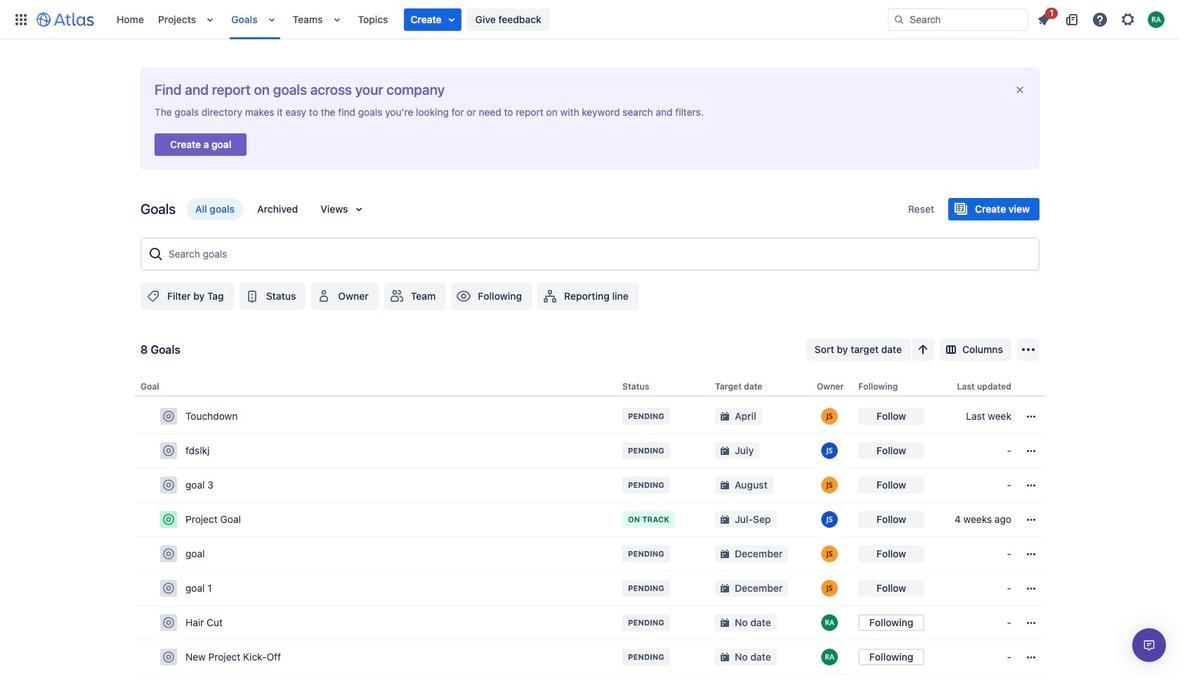Task type: vqa. For each thing, say whether or not it's contained in the screenshot.
fdslkj icon
yes



Task type: locate. For each thing, give the bounding box(es) containing it.
Search field
[[888, 8, 1028, 31]]

following image
[[455, 288, 472, 305]]

more options image
[[1020, 341, 1037, 358]]

list item inside top 'element'
[[404, 8, 461, 31]]

banner
[[0, 0, 1180, 39]]

4 more icon image from the top
[[1023, 511, 1040, 528]]

touchdown image
[[163, 411, 174, 422]]

top element
[[8, 0, 888, 39]]

8 more icon image from the top
[[1023, 649, 1040, 666]]

5 more icon image from the top
[[1023, 546, 1040, 563]]

2 more icon image from the top
[[1023, 443, 1040, 460]]

more icon image for goal 1 icon
[[1023, 580, 1040, 597]]

Search goals field
[[164, 242, 1033, 267]]

1 horizontal spatial list
[[1031, 5, 1172, 31]]

status image
[[244, 288, 260, 305]]

more icon image for goal icon
[[1023, 546, 1040, 563]]

project goal image
[[163, 514, 174, 526]]

0 horizontal spatial list item
[[404, 8, 461, 31]]

more icon image
[[1023, 408, 1040, 425], [1023, 443, 1040, 460], [1023, 477, 1040, 494], [1023, 511, 1040, 528], [1023, 546, 1040, 563], [1023, 580, 1040, 597], [1023, 615, 1040, 632], [1023, 649, 1040, 666]]

3 more icon image from the top
[[1023, 477, 1040, 494]]

None search field
[[888, 8, 1028, 31]]

7 more icon image from the top
[[1023, 615, 1040, 632]]

1 more icon image from the top
[[1023, 408, 1040, 425]]

6 more icon image from the top
[[1023, 580, 1040, 597]]

list item
[[1031, 5, 1058, 31], [404, 8, 461, 31]]

more icon image for project goal icon at the left of page
[[1023, 511, 1040, 528]]

hair cut image
[[163, 618, 174, 629]]

help image
[[1092, 11, 1109, 28]]

goal 1 image
[[163, 583, 174, 594]]

open intercom messenger image
[[1141, 637, 1158, 654]]

list
[[110, 0, 888, 39], [1031, 5, 1172, 31]]

1 horizontal spatial list item
[[1031, 5, 1058, 31]]



Task type: describe. For each thing, give the bounding box(es) containing it.
more icon image for touchdown image
[[1023, 408, 1040, 425]]

more icon image for fdslkj image
[[1023, 443, 1040, 460]]

more icon image for goal 3 icon
[[1023, 477, 1040, 494]]

notifications image
[[1035, 11, 1052, 28]]

more icon image for hair cut icon at the bottom of page
[[1023, 615, 1040, 632]]

search goals image
[[148, 246, 164, 263]]

search image
[[894, 14, 905, 25]]

reverse sort order image
[[915, 341, 932, 358]]

new project kick-off image
[[163, 652, 174, 663]]

label image
[[145, 288, 162, 305]]

goal 3 image
[[163, 480, 174, 491]]

fdslkj image
[[163, 445, 174, 457]]

settings image
[[1120, 11, 1137, 28]]

close banner image
[[1014, 84, 1026, 96]]

more icon image for new project kick-off icon
[[1023, 649, 1040, 666]]

switch to... image
[[13, 11, 30, 28]]

account image
[[1148, 11, 1165, 28]]

0 horizontal spatial list
[[110, 0, 888, 39]]

goal image
[[163, 549, 174, 560]]



